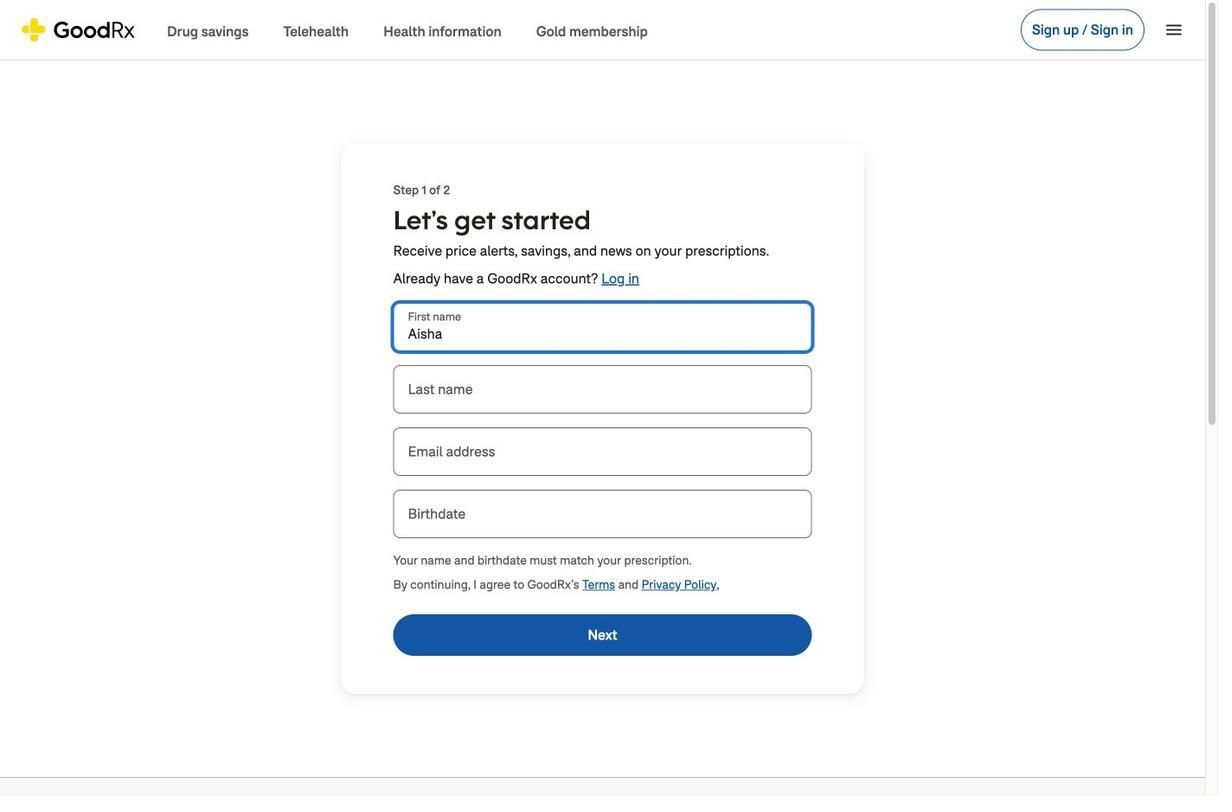 Task type: describe. For each thing, give the bounding box(es) containing it.
goodrx yellow cross logo image
[[21, 18, 136, 42]]

Email address text field
[[393, 428, 812, 476]]

MM/DD/YYYY telephone field
[[393, 490, 812, 538]]

Last name text field
[[393, 365, 812, 414]]



Task type: locate. For each thing, give the bounding box(es) containing it.
First name text field
[[393, 303, 812, 351]]

dialog
[[0, 0, 1219, 796]]



Task type: vqa. For each thing, say whether or not it's contained in the screenshot.
MM/DD/YYYY 'Text Box'
no



